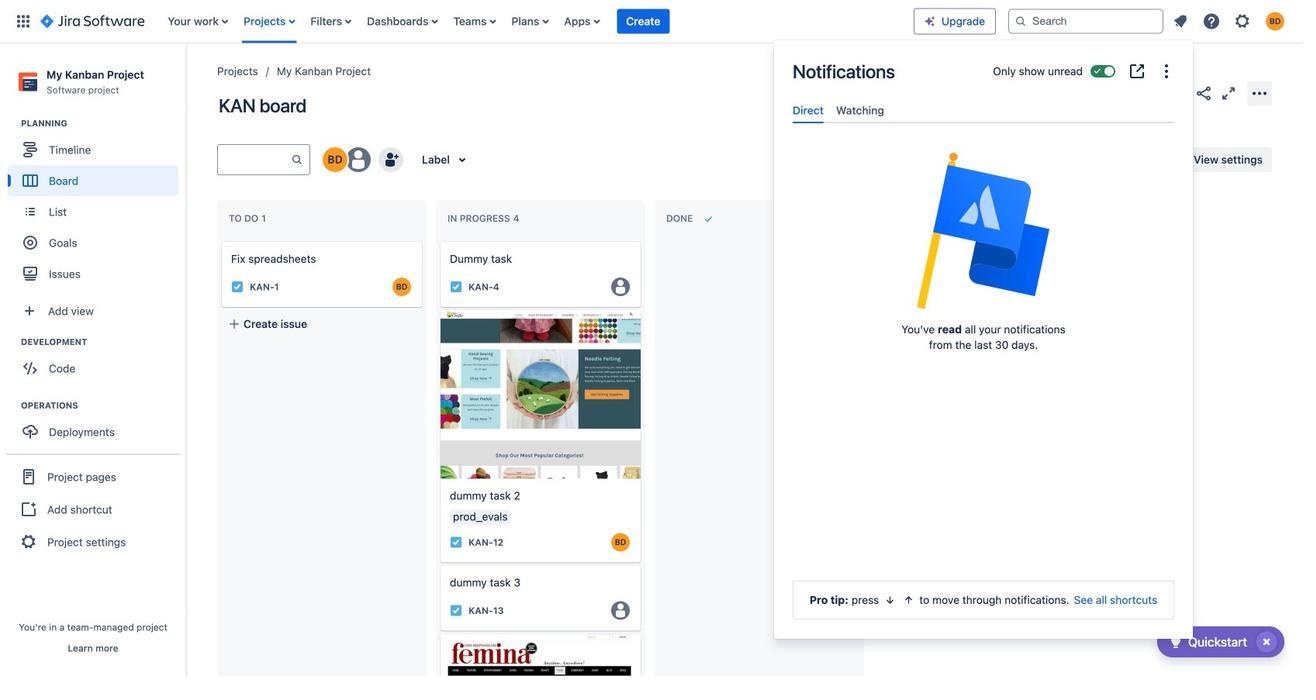 Task type: locate. For each thing, give the bounding box(es) containing it.
group for planning image
[[8, 117, 185, 294]]

list item
[[617, 0, 670, 43]]

add people image
[[382, 151, 400, 169]]

1 heading from the top
[[21, 117, 185, 130]]

group for operations image
[[8, 400, 185, 453]]

more actions image
[[1251, 84, 1270, 103]]

jira software image
[[40, 12, 145, 31], [40, 12, 145, 31]]

arrow up image
[[903, 594, 915, 607]]

2 vertical spatial heading
[[21, 400, 185, 412]]

heading
[[21, 117, 185, 130], [21, 336, 185, 349], [21, 400, 185, 412]]

group
[[8, 117, 185, 294], [8, 336, 185, 389], [8, 400, 185, 453], [6, 454, 180, 564]]

search image
[[1015, 15, 1028, 28]]

list
[[160, 0, 914, 43], [1167, 7, 1294, 35]]

settings image
[[1234, 12, 1253, 31]]

primary element
[[9, 0, 914, 43]]

None search field
[[1009, 9, 1164, 34]]

2 heading from the top
[[21, 336, 185, 349]]

1 vertical spatial heading
[[21, 336, 185, 349]]

operations image
[[2, 397, 21, 415]]

sidebar navigation image
[[169, 62, 203, 93]]

your profile and settings image
[[1267, 12, 1285, 31]]

dismiss quickstart image
[[1255, 630, 1280, 655]]

0 vertical spatial heading
[[21, 117, 185, 130]]

banner
[[0, 0, 1304, 43]]

3 heading from the top
[[21, 400, 185, 412]]

task image
[[231, 281, 244, 293], [450, 281, 463, 293], [450, 537, 463, 549], [450, 605, 463, 618]]

dialog
[[775, 40, 1194, 639]]

create issue image
[[211, 231, 230, 250]]

tab list
[[787, 98, 1181, 124]]

goal image
[[23, 236, 37, 250]]



Task type: vqa. For each thing, say whether or not it's contained in the screenshot.
expand image
no



Task type: describe. For each thing, give the bounding box(es) containing it.
create issue image
[[430, 231, 449, 250]]

heading for development image
[[21, 336, 185, 349]]

to do element
[[229, 213, 269, 224]]

enter full screen image
[[1220, 84, 1239, 103]]

heading for operations image
[[21, 400, 185, 412]]

1 horizontal spatial list
[[1167, 7, 1294, 35]]

appswitcher icon image
[[14, 12, 33, 31]]

group for development image
[[8, 336, 185, 389]]

arrow down image
[[884, 594, 897, 607]]

Search field
[[1009, 9, 1164, 34]]

in progress element
[[448, 213, 523, 224]]

planning image
[[2, 114, 21, 133]]

Search this board text field
[[218, 146, 291, 174]]

development image
[[2, 333, 21, 352]]

open notifications in a new tab image
[[1128, 62, 1147, 81]]

help image
[[1203, 12, 1222, 31]]

0 horizontal spatial list
[[160, 0, 914, 43]]

more image
[[1158, 62, 1177, 81]]

heading for planning image
[[21, 117, 185, 130]]

notifications image
[[1172, 12, 1190, 31]]

sidebar element
[[0, 43, 186, 677]]

star kan board image
[[1170, 84, 1189, 103]]



